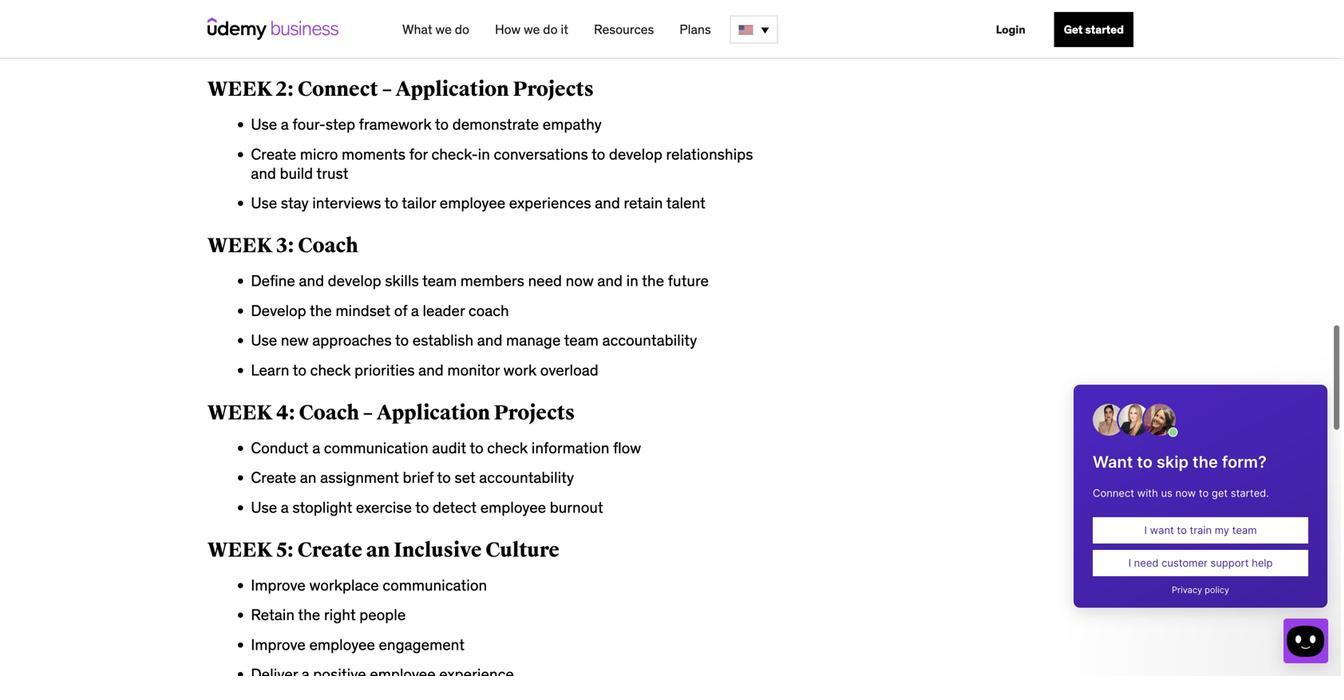 Task type: describe. For each thing, give the bounding box(es) containing it.
engagement
[[379, 635, 465, 654]]

use a stoplight exercise to detect employee burnout
[[251, 498, 603, 517]]

talent
[[666, 193, 706, 212]]

to up check-
[[435, 115, 449, 134]]

the for define and develop skills team members need now and in the future
[[310, 301, 332, 320]]

0 vertical spatial for
[[372, 37, 390, 56]]

create for create an assignment brief to set accountability
[[251, 468, 296, 487]]

learn for learn to check priorities and monitor work overload
[[251, 360, 289, 380]]

a for stoplight
[[281, 498, 289, 517]]

by
[[487, 0, 503, 7]]

5:
[[276, 538, 294, 563]]

what
[[402, 21, 432, 38]]

1 horizontal spatial team
[[564, 331, 599, 350]]

improve workplace communication
[[251, 576, 487, 595]]

4:
[[276, 401, 295, 425]]

conduct a communication audit to check information flow
[[251, 438, 641, 457]]

monitor
[[447, 360, 500, 380]]

improve for improve workplace communication
[[251, 576, 306, 595]]

learn to check priorities and monitor work overload
[[251, 360, 599, 380]]

them
[[561, 0, 596, 7]]

communication for people
[[383, 576, 487, 595]]

how we do it
[[495, 21, 569, 38]]

employees
[[301, 0, 375, 7]]

overload
[[540, 360, 599, 380]]

need
[[528, 271, 562, 290]]

0 vertical spatial accountability
[[602, 331, 697, 350]]

moments
[[342, 144, 406, 164]]

leader
[[423, 301, 465, 320]]

trust
[[317, 164, 349, 183]]

1 vertical spatial an
[[366, 538, 390, 563]]

it
[[561, 21, 569, 38]]

week 3: coach
[[208, 234, 358, 258]]

flow
[[613, 438, 641, 457]]

get
[[1064, 22, 1083, 37]]

belong
[[251, 7, 297, 26]]

create for create micro moments for check-in conversations to develop relationships and build trust
[[251, 144, 296, 164]]

we for what
[[436, 21, 452, 38]]

define
[[251, 271, 295, 290]]

skills
[[385, 271, 419, 290]]

define and develop skills team members need now and in the future
[[251, 271, 709, 290]]

menu navigation
[[390, 0, 1134, 59]]

develop
[[251, 301, 306, 320]]

use for use stay interviews to tailor employee experiences and retain talent
[[251, 193, 277, 212]]

assignment
[[320, 468, 399, 487]]

do for how we do it
[[543, 21, 558, 38]]

get started link
[[1055, 12, 1134, 47]]

week for week 5: create an inclusive culture
[[208, 538, 273, 563]]

across
[[473, 37, 518, 56]]

use a four-step framework to demonstrate empathy
[[251, 115, 602, 134]]

conduct
[[251, 438, 309, 457]]

stoplight
[[293, 498, 352, 517]]

step
[[326, 115, 355, 134]]

2 vertical spatial create
[[298, 538, 363, 563]]

brief
[[403, 468, 434, 487]]

plans button
[[673, 15, 718, 44]]

stay
[[281, 193, 309, 212]]

how we do it button
[[489, 15, 575, 44]]

2 vertical spatial employee
[[309, 635, 375, 654]]

work
[[504, 360, 537, 380]]

what we do button
[[396, 15, 476, 44]]

week for week 4: coach – application projects
[[208, 401, 273, 425]]

started
[[1086, 22, 1124, 37]]

coach
[[469, 301, 509, 320]]

priorities
[[355, 360, 415, 380]]

micro
[[300, 144, 338, 164]]

develop inside create micro moments for check-in conversations to develop relationships and build trust
[[609, 144, 663, 164]]

to right the audit at the bottom
[[470, 438, 484, 457]]

find
[[395, 0, 421, 7]]

and down establish
[[418, 360, 444, 380]]

2:
[[276, 77, 294, 102]]

how
[[495, 21, 521, 38]]

meaning
[[425, 0, 484, 7]]

of
[[394, 301, 407, 320]]

connecting
[[394, 37, 470, 56]]

get started
[[1064, 22, 1124, 37]]

conversations
[[494, 144, 588, 164]]

believe,
[[599, 0, 651, 7]]

improve employee engagement
[[251, 635, 465, 654]]

use stay interviews to tailor employee experiences and retain talent
[[251, 193, 706, 212]]

communication for brief
[[324, 438, 428, 457]]

to down of
[[395, 331, 409, 350]]

set
[[455, 468, 476, 487]]

create micro moments for check-in conversations to develop relationships and build trust
[[251, 144, 753, 183]]

resources button
[[588, 15, 661, 44]]

and left retain on the left top of the page
[[595, 193, 620, 212]]

manage
[[506, 331, 561, 350]]

experiences
[[509, 193, 591, 212]]

right
[[324, 605, 356, 625]]

approaches
[[312, 331, 392, 350]]

1 horizontal spatial check
[[487, 438, 528, 457]]



Task type: vqa. For each thing, say whether or not it's contained in the screenshot.
taught
no



Task type: locate. For each thing, give the bounding box(es) containing it.
use
[[251, 115, 277, 134], [251, 193, 277, 212], [251, 331, 277, 350], [251, 498, 277, 517]]

2 use from the top
[[251, 193, 277, 212]]

week left 4:
[[208, 401, 273, 425]]

burnout
[[550, 498, 603, 517]]

week left 5:
[[208, 538, 273, 563]]

retain the right people
[[251, 605, 406, 625]]

0 vertical spatial team
[[422, 271, 457, 290]]

to left find
[[378, 0, 392, 7]]

4 use from the top
[[251, 498, 277, 517]]

projects up empathy
[[513, 77, 594, 102]]

2 vertical spatial the
[[298, 605, 320, 625]]

0 vertical spatial develop
[[609, 144, 663, 164]]

1 we from the left
[[436, 21, 452, 38]]

0 vertical spatial the
[[642, 271, 664, 290]]

2 week from the top
[[208, 234, 273, 258]]

what we do
[[402, 21, 469, 38]]

0 vertical spatial create
[[251, 144, 296, 164]]

1 horizontal spatial do
[[543, 21, 558, 38]]

use for use new approaches to establish and manage team accountability
[[251, 331, 277, 350]]

use for use a stoplight exercise to detect employee burnout
[[251, 498, 277, 517]]

an up "stoplight"
[[300, 468, 317, 487]]

inclusive
[[394, 538, 482, 563]]

and left build
[[251, 164, 276, 183]]

0 horizontal spatial develop
[[328, 271, 381, 290]]

1 week from the top
[[208, 77, 273, 102]]

– up "framework"
[[382, 77, 392, 102]]

check down approaches
[[310, 360, 351, 380]]

0 horizontal spatial –
[[363, 401, 373, 425]]

do for what we do
[[455, 21, 469, 38]]

application for connect
[[396, 77, 509, 102]]

use left stay
[[251, 193, 277, 212]]

learn down belong
[[251, 37, 289, 56]]

login
[[996, 22, 1026, 37]]

to down brief
[[415, 498, 429, 517]]

create left micro
[[251, 144, 296, 164]]

improve
[[251, 576, 306, 595], [251, 635, 306, 654]]

week left 2:
[[208, 77, 273, 102]]

application up conduct a communication audit to check information flow
[[377, 401, 490, 425]]

0 vertical spatial in
[[478, 144, 490, 164]]

enable employees to find meaning by helping them believe, become, and belong
[[251, 0, 742, 26]]

the left right
[[298, 605, 320, 625]]

and inside create micro moments for check-in conversations to develop relationships and build trust
[[251, 164, 276, 183]]

to down empathy
[[592, 144, 605, 164]]

connect
[[298, 77, 378, 102]]

week 2: connect – application projects
[[208, 77, 594, 102]]

team up the overload
[[564, 331, 599, 350]]

to down new
[[293, 360, 307, 380]]

– for connect
[[382, 77, 392, 102]]

audit
[[432, 438, 466, 457]]

create down conduct
[[251, 468, 296, 487]]

improve up retain
[[251, 576, 306, 595]]

interviews
[[312, 193, 381, 212]]

develop the mindset of a leader coach
[[251, 301, 509, 320]]

the for improve workplace communication
[[298, 605, 320, 625]]

0 vertical spatial application
[[396, 77, 509, 102]]

retain
[[251, 605, 295, 625]]

helping
[[507, 0, 557, 7]]

a right conduct
[[312, 438, 320, 457]]

use new approaches to establish and manage team accountability
[[251, 331, 697, 350]]

improve for improve employee engagement
[[251, 635, 306, 654]]

use down 2:
[[251, 115, 277, 134]]

1 vertical spatial –
[[363, 401, 373, 425]]

people
[[360, 605, 406, 625]]

communication
[[324, 438, 428, 457], [383, 576, 487, 595]]

projects for week 2: connect – application projects
[[513, 77, 594, 102]]

check
[[310, 360, 351, 380], [487, 438, 528, 457]]

enable
[[251, 0, 298, 7]]

accountability down information
[[479, 468, 574, 487]]

1 horizontal spatial develop
[[609, 144, 663, 164]]

communication down inclusive at left
[[383, 576, 487, 595]]

1 vertical spatial application
[[377, 401, 490, 425]]

communication up 'assignment'
[[324, 438, 428, 457]]

0 horizontal spatial for
[[372, 37, 390, 56]]

1 vertical spatial coach
[[299, 401, 359, 425]]

1 vertical spatial check
[[487, 438, 528, 457]]

1 horizontal spatial accountability
[[602, 331, 697, 350]]

1 vertical spatial employee
[[480, 498, 546, 517]]

an up improve workplace communication
[[366, 538, 390, 563]]

projects
[[513, 77, 594, 102], [494, 401, 575, 425]]

develop up mindset
[[328, 271, 381, 290]]

workplace
[[309, 576, 379, 595]]

we inside popup button
[[524, 21, 540, 38]]

culture
[[486, 538, 560, 563]]

do inside what we do 'popup button'
[[455, 21, 469, 38]]

projects for week 4: coach – application projects
[[494, 401, 575, 425]]

employee up culture
[[480, 498, 546, 517]]

1 vertical spatial learn
[[251, 360, 289, 380]]

now
[[566, 271, 594, 290]]

members
[[461, 271, 525, 290]]

1 vertical spatial the
[[310, 301, 332, 320]]

techniques
[[293, 37, 368, 56]]

use left new
[[251, 331, 277, 350]]

demonstrate
[[453, 115, 539, 134]]

2 improve from the top
[[251, 635, 306, 654]]

mindset
[[336, 301, 391, 320]]

four-
[[293, 115, 326, 134]]

0 vertical spatial learn
[[251, 37, 289, 56]]

1 use from the top
[[251, 115, 277, 134]]

use for use a four-step framework to demonstrate empathy
[[251, 115, 277, 134]]

application for coach
[[377, 401, 490, 425]]

1 vertical spatial develop
[[328, 271, 381, 290]]

to inside the enable employees to find meaning by helping them believe, become, and belong
[[378, 0, 392, 7]]

1 vertical spatial improve
[[251, 635, 306, 654]]

4 week from the top
[[208, 538, 273, 563]]

create inside create micro moments for check-in conversations to develop relationships and build trust
[[251, 144, 296, 164]]

1 vertical spatial for
[[409, 144, 428, 164]]

do inside how we do it popup button
[[543, 21, 558, 38]]

a left the four-
[[281, 115, 289, 134]]

plans
[[680, 21, 711, 38]]

check-
[[432, 144, 478, 164]]

employee down create micro moments for check-in conversations to develop relationships and build trust
[[440, 193, 506, 212]]

accountability
[[602, 331, 697, 350], [479, 468, 574, 487]]

create
[[251, 144, 296, 164], [251, 468, 296, 487], [298, 538, 363, 563]]

a right of
[[411, 301, 419, 320]]

for down use a four-step framework to demonstrate empathy
[[409, 144, 428, 164]]

learn for learn techniques for connecting across distances
[[251, 37, 289, 56]]

do left it
[[543, 21, 558, 38]]

tailor
[[402, 193, 436, 212]]

2 learn from the top
[[251, 360, 289, 380]]

new
[[281, 331, 309, 350]]

week for week 3: coach
[[208, 234, 273, 258]]

to left the set
[[437, 468, 451, 487]]

and inside the enable employees to find meaning by helping them believe, become, and belong
[[717, 0, 742, 7]]

we inside 'popup button'
[[436, 21, 452, 38]]

we
[[436, 21, 452, 38], [524, 21, 540, 38]]

for left what
[[372, 37, 390, 56]]

1 vertical spatial accountability
[[479, 468, 574, 487]]

1 horizontal spatial for
[[409, 144, 428, 164]]

resources
[[594, 21, 654, 38]]

0 vertical spatial coach
[[298, 234, 358, 258]]

establish
[[413, 331, 474, 350]]

1 horizontal spatial –
[[382, 77, 392, 102]]

0 horizontal spatial an
[[300, 468, 317, 487]]

the right develop
[[310, 301, 332, 320]]

–
[[382, 77, 392, 102], [363, 401, 373, 425]]

information
[[532, 438, 610, 457]]

– for coach
[[363, 401, 373, 425]]

0 horizontal spatial team
[[422, 271, 457, 290]]

in inside create micro moments for check-in conversations to develop relationships and build trust
[[478, 144, 490, 164]]

1 horizontal spatial an
[[366, 538, 390, 563]]

to left tailor
[[385, 193, 398, 212]]

2 do from the left
[[543, 21, 558, 38]]

coach right 3:
[[298, 234, 358, 258]]

3 use from the top
[[251, 331, 277, 350]]

week 4: coach – application projects
[[208, 401, 575, 425]]

team up leader
[[422, 271, 457, 290]]

coach for 4:
[[299, 401, 359, 425]]

1 horizontal spatial we
[[524, 21, 540, 38]]

a left "stoplight"
[[281, 498, 289, 517]]

learn down new
[[251, 360, 289, 380]]

and right now
[[598, 271, 623, 290]]

and down coach
[[477, 331, 503, 350]]

1 vertical spatial in
[[626, 271, 639, 290]]

in
[[478, 144, 490, 164], [626, 271, 639, 290]]

0 horizontal spatial do
[[455, 21, 469, 38]]

application up use a four-step framework to demonstrate empathy
[[396, 77, 509, 102]]

0 vertical spatial improve
[[251, 576, 306, 595]]

to inside create micro moments for check-in conversations to develop relationships and build trust
[[592, 144, 605, 164]]

use up 5:
[[251, 498, 277, 517]]

0 vertical spatial communication
[[324, 438, 428, 457]]

1 vertical spatial team
[[564, 331, 599, 350]]

coach for 3:
[[298, 234, 358, 258]]

future
[[668, 271, 709, 290]]

0 horizontal spatial in
[[478, 144, 490, 164]]

0 horizontal spatial accountability
[[479, 468, 574, 487]]

do
[[455, 21, 469, 38], [543, 21, 558, 38]]

3 week from the top
[[208, 401, 273, 425]]

learn
[[251, 37, 289, 56], [251, 360, 289, 380]]

a for four-
[[281, 115, 289, 134]]

week 5: create an inclusive culture
[[208, 538, 560, 563]]

1 improve from the top
[[251, 576, 306, 595]]

0 horizontal spatial check
[[310, 360, 351, 380]]

0 horizontal spatial we
[[436, 21, 452, 38]]

1 do from the left
[[455, 21, 469, 38]]

distances
[[521, 37, 587, 56]]

an
[[300, 468, 317, 487], [366, 538, 390, 563]]

and up plans popup button
[[717, 0, 742, 7]]

and right define
[[299, 271, 324, 290]]

1 vertical spatial create
[[251, 468, 296, 487]]

become,
[[655, 0, 713, 7]]

1 learn from the top
[[251, 37, 289, 56]]

we right what
[[436, 21, 452, 38]]

projects down work
[[494, 401, 575, 425]]

develop up retain on the left top of the page
[[609, 144, 663, 164]]

for inside create micro moments for check-in conversations to develop relationships and build trust
[[409, 144, 428, 164]]

create up workplace at left bottom
[[298, 538, 363, 563]]

relationships
[[666, 144, 753, 164]]

empathy
[[543, 115, 602, 134]]

do down meaning
[[455, 21, 469, 38]]

1 horizontal spatial in
[[626, 271, 639, 290]]

develop
[[609, 144, 663, 164], [328, 271, 381, 290]]

a for communication
[[312, 438, 320, 457]]

– down priorities
[[363, 401, 373, 425]]

coach right 4:
[[299, 401, 359, 425]]

team
[[422, 271, 457, 290], [564, 331, 599, 350]]

the left future
[[642, 271, 664, 290]]

learn techniques for connecting across distances
[[251, 37, 587, 56]]

0 vertical spatial an
[[300, 468, 317, 487]]

the
[[642, 271, 664, 290], [310, 301, 332, 320], [298, 605, 320, 625]]

application
[[396, 77, 509, 102], [377, 401, 490, 425]]

we right how
[[524, 21, 540, 38]]

accountability down future
[[602, 331, 697, 350]]

week for week 2: connect – application projects
[[208, 77, 273, 102]]

retain
[[624, 193, 663, 212]]

week
[[208, 77, 273, 102], [208, 234, 273, 258], [208, 401, 273, 425], [208, 538, 273, 563]]

and
[[717, 0, 742, 7], [251, 164, 276, 183], [595, 193, 620, 212], [299, 271, 324, 290], [598, 271, 623, 290], [477, 331, 503, 350], [418, 360, 444, 380]]

check right the audit at the bottom
[[487, 438, 528, 457]]

1 vertical spatial projects
[[494, 401, 575, 425]]

2 we from the left
[[524, 21, 540, 38]]

in right now
[[626, 271, 639, 290]]

build
[[280, 164, 313, 183]]

3:
[[276, 234, 294, 258]]

employee down right
[[309, 635, 375, 654]]

0 vertical spatial employee
[[440, 193, 506, 212]]

udemy business image
[[208, 18, 339, 40]]

framework
[[359, 115, 432, 134]]

detect
[[433, 498, 477, 517]]

week left 3:
[[208, 234, 273, 258]]

0 vertical spatial projects
[[513, 77, 594, 102]]

0 vertical spatial –
[[382, 77, 392, 102]]

0 vertical spatial check
[[310, 360, 351, 380]]

in down demonstrate
[[478, 144, 490, 164]]

create an assignment brief to set accountability
[[251, 468, 574, 487]]

login button
[[987, 12, 1035, 47]]

1 vertical spatial communication
[[383, 576, 487, 595]]

coach
[[298, 234, 358, 258], [299, 401, 359, 425]]

we for how
[[524, 21, 540, 38]]

improve down retain
[[251, 635, 306, 654]]



